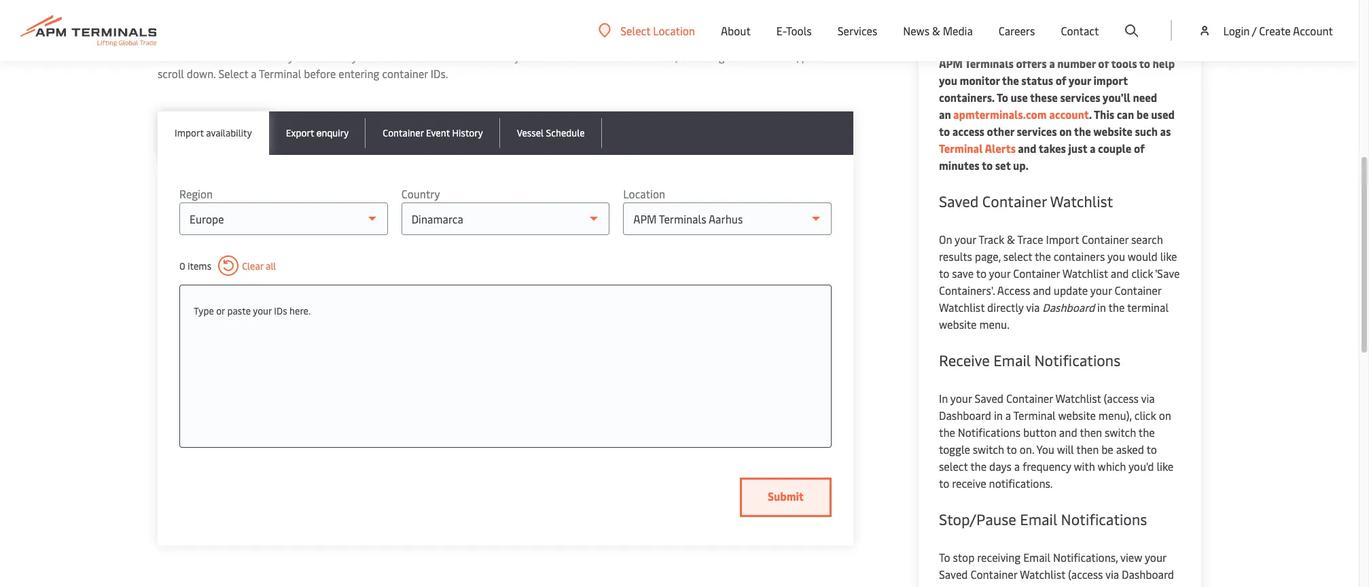 Task type: locate. For each thing, give the bounding box(es) containing it.
other up alerts
[[987, 124, 1015, 139]]

0 horizontal spatial menu),
[[1044, 584, 1077, 587]]

and down the would in the top right of the page
[[1111, 266, 1129, 281]]

of down such
[[1134, 141, 1145, 156]]

be up which at bottom right
[[1102, 442, 1114, 457]]

clear all
[[242, 259, 276, 272]]

0 vertical spatial saved
[[939, 191, 979, 211]]

0 vertical spatial select
[[1004, 249, 1033, 264]]

0 horizontal spatial to
[[939, 550, 951, 565]]

0 horizontal spatial select
[[218, 66, 248, 81]]

2 horizontal spatial in
[[1098, 300, 1107, 315]]

and takes just a couple of minutes to set up.
[[939, 141, 1145, 173]]

(access
[[1104, 391, 1139, 406], [1069, 567, 1104, 582]]

notifications up 'notifications,'
[[1061, 509, 1148, 530]]

1 vertical spatial (access
[[1069, 567, 1104, 582]]

your down number
[[1069, 73, 1092, 88]]

terminal down stop
[[959, 584, 1001, 587]]

website down 'containers'.'
[[939, 317, 977, 332]]

2 horizontal spatial dashboard
[[1122, 567, 1175, 582]]

1 horizontal spatial switch
[[1105, 425, 1137, 440]]

0 vertical spatial other
[[601, 49, 627, 64]]

(access inside in your saved container watchlist (access via dashboard in a terminal website menu), click on the notifications button and then switch the toggle switch to on. you will then be asked to select the days a frequency with which you'd like to receive notifications.
[[1104, 391, 1139, 406]]

will
[[1057, 442, 1074, 457]]

container inside to stop receiving email notifications, view your saved container watchlist (access via dashboard in a terminal website menu), click t
[[971, 567, 1018, 582]]

dashboard inside in your saved container watchlist (access via dashboard in a terminal website menu), click on the notifications button and then switch the toggle switch to on. you will then be asked to select the days a frequency with which you'd like to receive notifications.
[[939, 408, 992, 423]]

for
[[582, 49, 598, 64]]

1 horizontal spatial services
[[1061, 90, 1101, 105]]

a right offers
[[1050, 56, 1055, 71]]

global
[[177, 49, 209, 64]]

schedule
[[546, 126, 585, 139]]

please
[[802, 49, 833, 64]]

(access inside to stop receiving email notifications, view your saved container watchlist (access via dashboard in a terminal website menu), click t
[[1069, 567, 1104, 582]]

1 vertical spatial you
[[939, 73, 958, 88]]

0 horizontal spatial on
[[1060, 124, 1072, 139]]

containers
[[376, 49, 428, 64], [1054, 249, 1105, 264]]

to left the help
[[1140, 56, 1151, 71]]

services right tools
[[838, 23, 878, 38]]

tab list
[[158, 111, 854, 155]]

login / create account link
[[1199, 0, 1334, 61]]

about
[[721, 23, 751, 38]]

(access down 'notifications,'
[[1069, 567, 1104, 582]]

1 horizontal spatial select
[[1004, 249, 1033, 264]]

1 vertical spatial via
[[1142, 391, 1155, 406]]

0 vertical spatial in
[[1098, 300, 1107, 315]]

2 horizontal spatial via
[[1142, 391, 1155, 406]]

1 horizontal spatial &
[[1007, 232, 1015, 247]]

0 vertical spatial containers
[[376, 49, 428, 64]]

0 horizontal spatial import
[[175, 126, 204, 139]]

the up toggle
[[939, 425, 956, 440]]

1 vertical spatial containers
[[1054, 249, 1105, 264]]

containers up container
[[376, 49, 428, 64]]

terminal up minutes
[[939, 141, 983, 156]]

your inside apm terminals offers a number of tools to help you monitor the status of your import containers. to use these services you'll need an
[[1069, 73, 1092, 88]]

and up up.
[[1018, 141, 1037, 156]]

dashboard down in
[[939, 408, 992, 423]]

terminals.
[[531, 49, 579, 64]]

like inside the on your track & trace import container search results page, select the containers you would like to save to your container watchlist and click 'save containers'. access and update your container watchlist directly via
[[1161, 249, 1178, 264]]

you right allows
[[288, 49, 306, 64]]

menu), up asked
[[1099, 408, 1132, 423]]

click
[[1132, 266, 1154, 281], [1135, 408, 1157, 423], [1080, 584, 1102, 587]]

website up "will"
[[1059, 408, 1096, 423]]

number
[[1058, 56, 1096, 71]]

0 horizontal spatial services
[[1017, 124, 1057, 139]]

click down 'notifications,'
[[1080, 584, 1102, 587]]

1 vertical spatial dashboard
[[939, 408, 992, 423]]

select up the "terminals,"
[[621, 23, 651, 38]]

1 horizontal spatial via
[[1106, 567, 1120, 582]]

services inside . this can be used to access other services on the website such as terminal alerts
[[1017, 124, 1057, 139]]

the inside the on your track & trace import container search results page, select the containers you would like to save to your container watchlist and click 'save containers'. access and update your container watchlist directly via
[[1035, 249, 1052, 264]]

container up the would in the top right of the page
[[1082, 232, 1129, 247]]

1 vertical spatial menu),
[[1044, 584, 1077, 587]]

set
[[996, 158, 1011, 173]]

1 vertical spatial &
[[1007, 232, 1015, 247]]

0 vertical spatial notifications
[[1035, 350, 1121, 370]]

a down stop
[[951, 584, 956, 587]]

of up check
[[305, 12, 323, 37]]

your right in
[[951, 391, 972, 406]]

import right the trace
[[1046, 232, 1080, 247]]

services up number
[[1051, 9, 1120, 35]]

select inside our global t&t tool allows you to check your containers located at our major terminals. for other terminals, including joint ventures, please scroll down. select a terminal before entering container ids.
[[218, 66, 248, 81]]

& inside popup button
[[933, 23, 941, 38]]

1 vertical spatial select
[[218, 66, 248, 81]]

you inside the on your track & trace import container search results page, select the containers you would like to save to your container watchlist and click 'save containers'. access and update your container watchlist directly via
[[1108, 249, 1126, 264]]

1 vertical spatial click
[[1135, 408, 1157, 423]]

services
[[1061, 90, 1101, 105], [1017, 124, 1057, 139]]

0 vertical spatial be
[[1137, 107, 1149, 122]]

email down notifications.
[[1021, 509, 1058, 530]]

track
[[979, 232, 1005, 247]]

container down 'receiving'
[[971, 567, 1018, 582]]

vessel schedule button
[[500, 111, 602, 155]]

you down apm
[[939, 73, 958, 88]]

other right for
[[601, 49, 627, 64]]

then
[[1080, 425, 1103, 440], [1077, 442, 1099, 457]]

1 vertical spatial other
[[987, 124, 1015, 139]]

availability
[[206, 126, 252, 139]]

type
[[194, 305, 214, 317]]

saved down minutes
[[939, 191, 979, 211]]

to inside our global t&t tool allows you to check your containers located at our major terminals. for other terminals, including joint ventures, please scroll down. select a terminal before entering container ids.
[[309, 49, 319, 64]]

1 horizontal spatial you
[[939, 73, 958, 88]]

page,
[[975, 249, 1001, 264]]

container left event
[[383, 126, 424, 139]]

0 vertical spatial then
[[1080, 425, 1103, 440]]

watchlist inside in your saved container watchlist (access via dashboard in a terminal website menu), click on the notifications button and then switch the toggle switch to on. you will then be asked to select the days a frequency with which you'd like to receive notifications.
[[1056, 391, 1102, 406]]

asked
[[1117, 442, 1145, 457]]

in inside in the terminal website menu.
[[1098, 300, 1107, 315]]

your inside our global t&t tool allows you to check your containers located at our major terminals. for other terminals, including joint ventures, please scroll down. select a terminal before entering container ids.
[[352, 49, 374, 64]]

you
[[288, 49, 306, 64], [939, 73, 958, 88], [1108, 249, 1126, 264]]

website inside to stop receiving email notifications, view your saved container watchlist (access via dashboard in a terminal website menu), click t
[[1004, 584, 1041, 587]]

of
[[305, 12, 323, 37], [1099, 56, 1110, 71], [1056, 73, 1067, 88], [1134, 141, 1145, 156]]

email right 'receiving'
[[1024, 550, 1051, 565]]

1 horizontal spatial select
[[621, 23, 651, 38]]

0 horizontal spatial other
[[601, 49, 627, 64]]

container up the 'terminal'
[[1115, 283, 1162, 298]]

container up button
[[1007, 391, 1053, 406]]

terminal up button
[[1014, 408, 1056, 423]]

1 vertical spatial saved
[[975, 391, 1004, 406]]

website up couple
[[1094, 124, 1133, 139]]

1 horizontal spatial containers
[[1054, 249, 1105, 264]]

like up 'save
[[1161, 249, 1178, 264]]

a
[[1050, 56, 1055, 71], [251, 66, 257, 81], [1090, 141, 1096, 156], [1006, 408, 1011, 423], [1015, 459, 1020, 474], [951, 584, 956, 587]]

2 vertical spatial via
[[1106, 567, 1120, 582]]

select down toggle
[[939, 459, 968, 474]]

0 vertical spatial you
[[288, 49, 306, 64]]

0 vertical spatial like
[[1161, 249, 1178, 264]]

dashboard down update
[[1043, 300, 1095, 315]]

container
[[382, 66, 428, 81]]

0 horizontal spatial in
[[939, 584, 948, 587]]

1 vertical spatial like
[[1157, 459, 1174, 474]]

saved inside in your saved container watchlist (access via dashboard in a terminal website menu), click on the notifications button and then switch the toggle switch to on. you will then be asked to select the days a frequency with which you'd like to receive notifications.
[[975, 391, 1004, 406]]

an
[[939, 107, 952, 122]]

a right just
[[1090, 141, 1096, 156]]

0 horizontal spatial be
[[1102, 442, 1114, 457]]

up.
[[1014, 158, 1029, 173]]

check
[[322, 49, 350, 64]]

0 vertical spatial dashboard
[[1043, 300, 1095, 315]]

to down an
[[939, 124, 950, 139]]

terminal down allows
[[259, 66, 301, 81]]

1 horizontal spatial be
[[1137, 107, 1149, 122]]

1 vertical spatial services
[[1017, 124, 1057, 139]]

1 vertical spatial location
[[624, 186, 666, 201]]

of down number
[[1056, 73, 1067, 88]]

0 vertical spatial services
[[1061, 90, 1101, 105]]

1 horizontal spatial on
[[1159, 408, 1172, 423]]

terminal inside . this can be used to access other services on the website such as terminal alerts
[[939, 141, 983, 156]]

including
[[681, 49, 725, 64]]

0 horizontal spatial &
[[933, 23, 941, 38]]

menu), down 'notifications,'
[[1044, 584, 1077, 587]]

in the terminal website menu.
[[939, 300, 1169, 332]]

watchlist down 'notifications,'
[[1020, 567, 1066, 582]]

joint
[[727, 49, 751, 64]]

0 horizontal spatial (access
[[1069, 567, 1104, 582]]

notifications up days
[[958, 425, 1021, 440]]

terminal
[[1128, 300, 1169, 315]]

frequency
[[1023, 459, 1072, 474]]

to up before
[[309, 49, 319, 64]]

menu.
[[980, 317, 1010, 332]]

click down the would in the top right of the page
[[1132, 266, 1154, 281]]

2 vertical spatial in
[[939, 584, 948, 587]]

1 vertical spatial switch
[[973, 442, 1005, 457]]

notifications down in the terminal website menu.
[[1035, 350, 1121, 370]]

lifting standards of connectivity
[[158, 12, 429, 37]]

email for receive
[[994, 350, 1031, 370]]

2 vertical spatial you
[[1108, 249, 1126, 264]]

used
[[1152, 107, 1175, 122]]

media
[[943, 23, 973, 38]]

your up entering at the left top of page
[[352, 49, 374, 64]]

to inside apm terminals offers a number of tools to help you monitor the status of your import containers. to use these services you'll need an
[[997, 90, 1009, 105]]

1 horizontal spatial (access
[[1104, 391, 1139, 406]]

1 vertical spatial on
[[1159, 408, 1172, 423]]

in inside in your saved container watchlist (access via dashboard in a terminal website menu), click on the notifications button and then switch the toggle switch to on. you will then be asked to select the days a frequency with which you'd like to receive notifications.
[[994, 408, 1003, 423]]

0 vertical spatial (access
[[1104, 391, 1139, 406]]

click up asked
[[1135, 408, 1157, 423]]

None text field
[[194, 299, 818, 324]]

2 vertical spatial dashboard
[[1122, 567, 1175, 582]]

export еnquiry button
[[269, 111, 366, 155]]

a inside apm terminals offers a number of tools to help you monitor the status of your import containers. to use these services you'll need an
[[1050, 56, 1055, 71]]

0 vertical spatial import
[[175, 126, 204, 139]]

1 vertical spatial be
[[1102, 442, 1114, 457]]

select inside the on your track & trace import container search results page, select the containers you would like to save to your container watchlist and click 'save containers'. access and update your container watchlist directly via
[[1004, 249, 1033, 264]]

container
[[383, 126, 424, 139], [983, 191, 1047, 211], [1082, 232, 1129, 247], [1014, 266, 1060, 281], [1115, 283, 1162, 298], [1007, 391, 1053, 406], [971, 567, 1018, 582]]

switch up asked
[[1105, 425, 1137, 440]]

to left stop
[[939, 550, 951, 565]]

1 horizontal spatial menu),
[[1099, 408, 1132, 423]]

like right you'd
[[1157, 459, 1174, 474]]

terminal inside in your saved container watchlist (access via dashboard in a terminal website menu), click on the notifications button and then switch the toggle switch to on. you will then be asked to select the days a frequency with which you'd like to receive notifications.
[[1014, 408, 1056, 423]]

our
[[482, 49, 498, 64]]

website down 'receiving'
[[1004, 584, 1041, 587]]

be down need
[[1137, 107, 1149, 122]]

import
[[175, 126, 204, 139], [1046, 232, 1080, 247]]

with
[[1074, 459, 1096, 474]]

website inside in your saved container watchlist (access via dashboard in a terminal website menu), click on the notifications button and then switch the toggle switch to on. you will then be asked to select the days a frequency with which you'd like to receive notifications.
[[1059, 408, 1096, 423]]

saved
[[939, 191, 979, 211], [975, 391, 1004, 406], [939, 567, 968, 582]]

items
[[188, 259, 211, 272]]

& left the trace
[[1007, 232, 1015, 247]]

the
[[1002, 73, 1019, 88], [1075, 124, 1092, 139], [1035, 249, 1052, 264], [1109, 300, 1125, 315], [939, 425, 956, 440], [1139, 425, 1155, 440], [971, 459, 987, 474]]

your left 'ids' in the left bottom of the page
[[253, 305, 272, 317]]

1 horizontal spatial dashboard
[[1043, 300, 1095, 315]]

dashboard
[[1043, 300, 1095, 315], [939, 408, 992, 423], [1122, 567, 1175, 582]]

1 horizontal spatial other
[[987, 124, 1015, 139]]

select inside in your saved container watchlist (access via dashboard in a terminal website menu), click on the notifications button and then switch the toggle switch to on. you will then be asked to select the days a frequency with which you'd like to receive notifications.
[[939, 459, 968, 474]]

import left availability
[[175, 126, 204, 139]]

select down tool
[[218, 66, 248, 81]]

your right 'view'
[[1145, 550, 1167, 565]]

0 horizontal spatial containers
[[376, 49, 428, 64]]

in inside to stop receiving email notifications, view your saved container watchlist (access via dashboard in a terminal website menu), click t
[[939, 584, 948, 587]]

containers'.
[[939, 283, 995, 298]]

dashboard inside to stop receiving email notifications, view your saved container watchlist (access via dashboard in a terminal website menu), click t
[[1122, 567, 1175, 582]]

the up use
[[1002, 73, 1019, 88]]

stop/pause
[[939, 509, 1017, 530]]

to
[[309, 49, 319, 64], [1140, 56, 1151, 71], [939, 124, 950, 139], [982, 158, 993, 173], [939, 266, 950, 281], [977, 266, 987, 281], [1007, 442, 1018, 457], [1147, 442, 1157, 457], [939, 476, 950, 491]]

1 horizontal spatial to
[[997, 90, 1009, 105]]

days
[[990, 459, 1012, 474]]

import inside the on your track & trace import container search results page, select the containers you would like to save to your container watchlist and click 'save containers'. access and update your container watchlist directly via
[[1046, 232, 1080, 247]]

0 vertical spatial click
[[1132, 266, 1154, 281]]

via inside to stop receiving email notifications, view your saved container watchlist (access via dashboard in a terminal website menu), click t
[[1106, 567, 1120, 582]]

0 horizontal spatial dashboard
[[939, 408, 992, 423]]

0 vertical spatial switch
[[1105, 425, 1137, 440]]

to inside to stop receiving email notifications, view your saved container watchlist (access via dashboard in a terminal website menu), click t
[[939, 550, 951, 565]]

clear
[[242, 259, 264, 272]]

results
[[939, 249, 973, 264]]

0 vertical spatial on
[[1060, 124, 1072, 139]]

watchlist down 'containers'.'
[[939, 300, 985, 315]]

other inside . this can be used to access other services on the website such as terminal alerts
[[987, 124, 1015, 139]]

to inside . this can be used to access other services on the website such as terminal alerts
[[939, 124, 950, 139]]

via inside in your saved container watchlist (access via dashboard in a terminal website menu), click on the notifications button and then switch the toggle switch to on. you will then be asked to select the days a frequency with which you'd like to receive notifications.
[[1142, 391, 1155, 406]]

takes
[[1039, 141, 1066, 156]]

2 vertical spatial notifications
[[1061, 509, 1148, 530]]

dashboard down 'view'
[[1122, 567, 1175, 582]]

1 vertical spatial notifications
[[958, 425, 1021, 440]]

0 vertical spatial menu),
[[1099, 408, 1132, 423]]

type or paste your ids here.
[[194, 305, 311, 317]]

the inside apm terminals offers a number of tools to help you monitor the status of your import containers. to use these services you'll need an
[[1002, 73, 1019, 88]]

terminals
[[965, 56, 1014, 71]]

to left set
[[982, 158, 993, 173]]

1 vertical spatial select
[[939, 459, 968, 474]]

via down access
[[1027, 300, 1040, 315]]

1 vertical spatial to
[[939, 550, 951, 565]]

before
[[304, 66, 336, 81]]

services inside apm terminals offers a number of tools to help you monitor the status of your import containers. to use these services you'll need an
[[1061, 90, 1101, 105]]

our
[[158, 49, 175, 64]]

you left the would in the top right of the page
[[1108, 249, 1126, 264]]

0 horizontal spatial switch
[[973, 442, 1005, 457]]

0 vertical spatial to
[[997, 90, 1009, 105]]

via
[[1027, 300, 1040, 315], [1142, 391, 1155, 406], [1106, 567, 1120, 582]]

0 vertical spatial select
[[621, 23, 651, 38]]

1 vertical spatial import
[[1046, 232, 1080, 247]]

via up asked
[[1142, 391, 1155, 406]]

2 vertical spatial click
[[1080, 584, 1102, 587]]

0 horizontal spatial select
[[939, 459, 968, 474]]

1 horizontal spatial import
[[1046, 232, 1080, 247]]

import availability button
[[158, 111, 269, 155]]

can
[[1117, 107, 1135, 122]]

container up access
[[1014, 266, 1060, 281]]

you'll
[[1103, 90, 1131, 105]]

2 horizontal spatial you
[[1108, 249, 1126, 264]]

/
[[1253, 23, 1257, 38]]

connectivity
[[328, 12, 429, 37]]

alerts
[[985, 141, 1016, 156]]

2 vertical spatial saved
[[939, 567, 968, 582]]

container inside in your saved container watchlist (access via dashboard in a terminal website menu), click on the notifications button and then switch the toggle switch to on. you will then be asked to select the days a frequency with which you'd like to receive notifications.
[[1007, 391, 1053, 406]]

view
[[1121, 550, 1143, 565]]

status
[[1022, 73, 1054, 88]]

0 horizontal spatial you
[[288, 49, 306, 64]]

submit button
[[740, 478, 832, 517]]

and up "will"
[[1060, 425, 1078, 440]]

your inside to stop receiving email notifications, view your saved container watchlist (access via dashboard in a terminal website menu), click t
[[1145, 550, 1167, 565]]

select down the trace
[[1004, 249, 1033, 264]]

to left save
[[939, 266, 950, 281]]

services up takes
[[1017, 124, 1057, 139]]

minutes
[[939, 158, 980, 173]]

0 vertical spatial email
[[994, 350, 1031, 370]]

via down 'notifications,'
[[1106, 567, 1120, 582]]

e-tools button
[[777, 0, 812, 61]]

1 vertical spatial email
[[1021, 509, 1058, 530]]

of up import
[[1099, 56, 1110, 71]]

the up just
[[1075, 124, 1092, 139]]

1 vertical spatial in
[[994, 408, 1003, 423]]

export еnquiry
[[286, 126, 349, 139]]

(access up asked
[[1104, 391, 1139, 406]]

containers up update
[[1054, 249, 1105, 264]]

2 vertical spatial email
[[1024, 550, 1051, 565]]

0 horizontal spatial via
[[1027, 300, 1040, 315]]

notifications.
[[989, 476, 1053, 491]]

0 vertical spatial &
[[933, 23, 941, 38]]

services up . on the right of the page
[[1061, 90, 1101, 105]]

notifications inside in your saved container watchlist (access via dashboard in a terminal website menu), click on the notifications button and then switch the toggle switch to on. you will then be asked to select the days a frequency with which you'd like to receive notifications.
[[958, 425, 1021, 440]]

to left use
[[997, 90, 1009, 105]]

switch up days
[[973, 442, 1005, 457]]

1 horizontal spatial in
[[994, 408, 1003, 423]]

news & media
[[904, 23, 973, 38]]

email down menu.
[[994, 350, 1031, 370]]

& right news
[[933, 23, 941, 38]]

the left the 'terminal'
[[1109, 300, 1125, 315]]

0 vertical spatial via
[[1027, 300, 1040, 315]]



Task type: describe. For each thing, give the bounding box(es) containing it.
on
[[939, 232, 953, 247]]

container inside container event history button
[[383, 126, 424, 139]]

down.
[[187, 66, 216, 81]]

via inside the on your track & trace import container search results page, select the containers you would like to save to your container watchlist and click 'save containers'. access and update your container watchlist directly via
[[1027, 300, 1040, 315]]

email inside to stop receiving email notifications, view your saved container watchlist (access via dashboard in a terminal website menu), click t
[[1024, 550, 1051, 565]]

container down up.
[[983, 191, 1047, 211]]

website inside in the terminal website menu.
[[939, 317, 977, 332]]

access
[[998, 283, 1031, 298]]

ventures,
[[754, 49, 799, 64]]

major
[[500, 49, 528, 64]]

t&t
[[211, 49, 230, 64]]

to inside apm terminals offers a number of tools to help you monitor the status of your import containers. to use these services you'll need an
[[1140, 56, 1151, 71]]

you'd
[[1129, 459, 1155, 474]]

entering
[[339, 66, 380, 81]]

paste
[[227, 305, 251, 317]]

would
[[1128, 249, 1158, 264]]

menu), inside in your saved container watchlist (access via dashboard in a terminal website menu), click on the notifications button and then switch the toggle switch to on. you will then be asked to select the days a frequency with which you'd like to receive notifications.
[[1099, 408, 1132, 423]]

to stop receiving email notifications, view your saved container watchlist (access via dashboard in a terminal website menu), click t
[[939, 550, 1181, 587]]

news
[[904, 23, 930, 38]]

clear all button
[[218, 256, 276, 276]]

a up days
[[1006, 408, 1011, 423]]

import inside button
[[175, 126, 204, 139]]

tool
[[232, 49, 252, 64]]

account
[[1294, 23, 1334, 38]]

apmterminals.com
[[954, 107, 1047, 122]]

apm
[[939, 56, 963, 71]]

terminals,
[[629, 49, 678, 64]]

tab list containing import availability
[[158, 111, 854, 155]]

the up asked
[[1139, 425, 1155, 440]]

region
[[179, 186, 213, 201]]

1 vertical spatial then
[[1077, 442, 1099, 457]]

watchlist inside to stop receiving email notifications, view your saved container watchlist (access via dashboard in a terminal website menu), click t
[[1020, 567, 1066, 582]]

notifications,
[[1054, 550, 1118, 565]]

scroll
[[158, 66, 184, 81]]

terminal inside our global t&t tool allows you to check your containers located at our major terminals. for other terminals, including joint ventures, please scroll down. select a terminal before entering container ids.
[[259, 66, 301, 81]]

1 horizontal spatial services
[[1051, 9, 1120, 35]]

login / create account
[[1224, 23, 1334, 38]]

personalised services
[[939, 9, 1120, 35]]

the inside . this can be used to access other services on the website such as terminal alerts
[[1075, 124, 1092, 139]]

apm terminals offers a number of tools to help you monitor the status of your import containers. to use these services you'll need an
[[939, 56, 1175, 122]]

like inside in your saved container watchlist (access via dashboard in a terminal website menu), click on the notifications button and then switch the toggle switch to on. you will then be asked to select the days a frequency with which you'd like to receive notifications.
[[1157, 459, 1174, 474]]

notifications for receive email notifications
[[1035, 350, 1121, 370]]

button
[[1024, 425, 1057, 440]]

you inside apm terminals offers a number of tools to help you monitor the status of your import containers. to use these services you'll need an
[[939, 73, 958, 88]]

to left on.
[[1007, 442, 1018, 457]]

import
[[1094, 73, 1128, 88]]

apmterminals.com account link
[[952, 107, 1090, 122]]

a inside to stop receiving email notifications, view your saved container watchlist (access via dashboard in a terminal website menu), click t
[[951, 584, 956, 587]]

contact
[[1061, 23, 1099, 38]]

all
[[266, 259, 276, 272]]

saved inside to stop receiving email notifications, view your saved container watchlist (access via dashboard in a terminal website menu), click t
[[939, 567, 968, 582]]

email for stop/pause
[[1021, 509, 1058, 530]]

watchlist up update
[[1063, 266, 1109, 281]]

menu), inside to stop receiving email notifications, view your saved container watchlist (access via dashboard in a terminal website menu), click t
[[1044, 584, 1077, 587]]

saved container watchlist
[[939, 191, 1114, 211]]

stop/pause email notifications
[[939, 509, 1148, 530]]

click inside the on your track & trace import container search results page, select the containers you would like to save to your container watchlist and click 'save containers'. access and update your container watchlist directly via
[[1132, 266, 1154, 281]]

receive
[[952, 476, 987, 491]]

be inside . this can be used to access other services on the website such as terminal alerts
[[1137, 107, 1149, 122]]

0 vertical spatial location
[[653, 23, 695, 38]]

your right update
[[1091, 283, 1112, 298]]

careers button
[[999, 0, 1036, 61]]

to up you'd
[[1147, 442, 1157, 457]]

select location
[[621, 23, 695, 38]]

trace
[[1018, 232, 1044, 247]]

your down page,
[[989, 266, 1011, 281]]

notifications for stop/pause email notifications
[[1061, 509, 1148, 530]]

click inside in your saved container watchlist (access via dashboard in a terminal website menu), click on the notifications button and then switch the toggle switch to on. you will then be asked to select the days a frequency with which you'd like to receive notifications.
[[1135, 408, 1157, 423]]

& inside the on your track & trace import container search results page, select the containers you would like to save to your container watchlist and click 'save containers'. access and update your container watchlist directly via
[[1007, 232, 1015, 247]]

as
[[1161, 124, 1172, 139]]

update
[[1054, 283, 1088, 298]]

of inside and takes just a couple of minutes to set up.
[[1134, 141, 1145, 156]]

such
[[1135, 124, 1158, 139]]

container event history button
[[366, 111, 500, 155]]

save
[[952, 266, 974, 281]]

careers
[[999, 23, 1036, 38]]

offers
[[1016, 56, 1047, 71]]

vessel schedule
[[517, 126, 585, 139]]

containers inside our global t&t tool allows you to check your containers located at our major terminals. for other terminals, including joint ventures, please scroll down. select a terminal before entering container ids.
[[376, 49, 428, 64]]

a right days
[[1015, 459, 1020, 474]]

search
[[1132, 232, 1164, 247]]

to left receive
[[939, 476, 950, 491]]

containers inside the on your track & trace import container search results page, select the containers you would like to save to your container watchlist and click 'save containers'. access and update your container watchlist directly via
[[1054, 249, 1105, 264]]

you inside our global t&t tool allows you to check your containers located at our major terminals. for other terminals, including joint ventures, please scroll down. select a terminal before entering container ids.
[[288, 49, 306, 64]]

0 items
[[179, 259, 211, 272]]

login
[[1224, 23, 1250, 38]]

'save
[[1156, 266, 1180, 281]]

which
[[1098, 459, 1127, 474]]

to down page,
[[977, 266, 987, 281]]

about button
[[721, 0, 751, 61]]

terminal alerts link
[[939, 141, 1016, 156]]

these
[[1030, 90, 1058, 105]]

your up the "results"
[[955, 232, 977, 247]]

you
[[1037, 442, 1055, 457]]

on inside in your saved container watchlist (access via dashboard in a terminal website menu), click on the notifications button and then switch the toggle switch to on. you will then be asked to select the days a frequency with which you'd like to receive notifications.
[[1159, 408, 1172, 423]]

terminal inside to stop receiving email notifications, view your saved container watchlist (access via dashboard in a terminal website menu), click t
[[959, 584, 1001, 587]]

stop
[[953, 550, 975, 565]]

the inside in the terminal website menu.
[[1109, 300, 1125, 315]]

and inside in your saved container watchlist (access via dashboard in a terminal website menu), click on the notifications button and then switch the toggle switch to on. you will then be asked to select the days a frequency with which you'd like to receive notifications.
[[1060, 425, 1078, 440]]

click inside to stop receiving email notifications, view your saved container watchlist (access via dashboard in a terminal website menu), click t
[[1080, 584, 1102, 587]]

a inside and takes just a couple of minutes to set up.
[[1090, 141, 1096, 156]]

your inside in your saved container watchlist (access via dashboard in a terminal website menu), click on the notifications button and then switch the toggle switch to on. you will then be asked to select the days a frequency with which you'd like to receive notifications.
[[951, 391, 972, 406]]

on inside . this can be used to access other services on the website such as terminal alerts
[[1060, 124, 1072, 139]]

this
[[1094, 107, 1115, 122]]

0 horizontal spatial services
[[838, 23, 878, 38]]

export
[[286, 126, 314, 139]]

news & media button
[[904, 0, 973, 61]]

the up receive
[[971, 459, 987, 474]]

tools
[[786, 23, 812, 38]]

country
[[402, 186, 440, 201]]

website inside . this can be used to access other services on the website such as terminal alerts
[[1094, 124, 1133, 139]]

event
[[426, 126, 450, 139]]

to inside and takes just a couple of minutes to set up.
[[982, 158, 993, 173]]

other inside our global t&t tool allows you to check your containers located at our major terminals. for other terminals, including joint ventures, please scroll down. select a terminal before entering container ids.
[[601, 49, 627, 64]]

and up in the terminal website menu.
[[1033, 283, 1051, 298]]

in your saved container watchlist (access via dashboard in a terminal website menu), click on the notifications button and then switch the toggle switch to on. you will then be asked to select the days a frequency with which you'd like to receive notifications.
[[939, 391, 1174, 491]]

or
[[216, 305, 225, 317]]

ids
[[274, 305, 287, 317]]

receiving
[[978, 550, 1021, 565]]

watchlist down just
[[1051, 191, 1114, 211]]

be inside in your saved container watchlist (access via dashboard in a terminal website menu), click on the notifications button and then switch the toggle switch to on. you will then be asked to select the days a frequency with which you'd like to receive notifications.
[[1102, 442, 1114, 457]]

and inside and takes just a couple of minutes to set up.
[[1018, 141, 1037, 156]]

select location button
[[599, 23, 695, 38]]

toggle
[[939, 442, 971, 457]]

access
[[953, 124, 985, 139]]

history
[[452, 126, 483, 139]]

a inside our global t&t tool allows you to check your containers located at our major terminals. for other terminals, including joint ventures, please scroll down. select a terminal before entering container ids.
[[251, 66, 257, 81]]

standards
[[217, 12, 300, 37]]

. this can be used to access other services on the website such as terminal alerts
[[939, 107, 1175, 156]]

e-
[[777, 23, 786, 38]]

.
[[1090, 107, 1092, 122]]

submit
[[768, 489, 804, 504]]



Task type: vqa. For each thing, say whether or not it's contained in the screenshot.
Service
no



